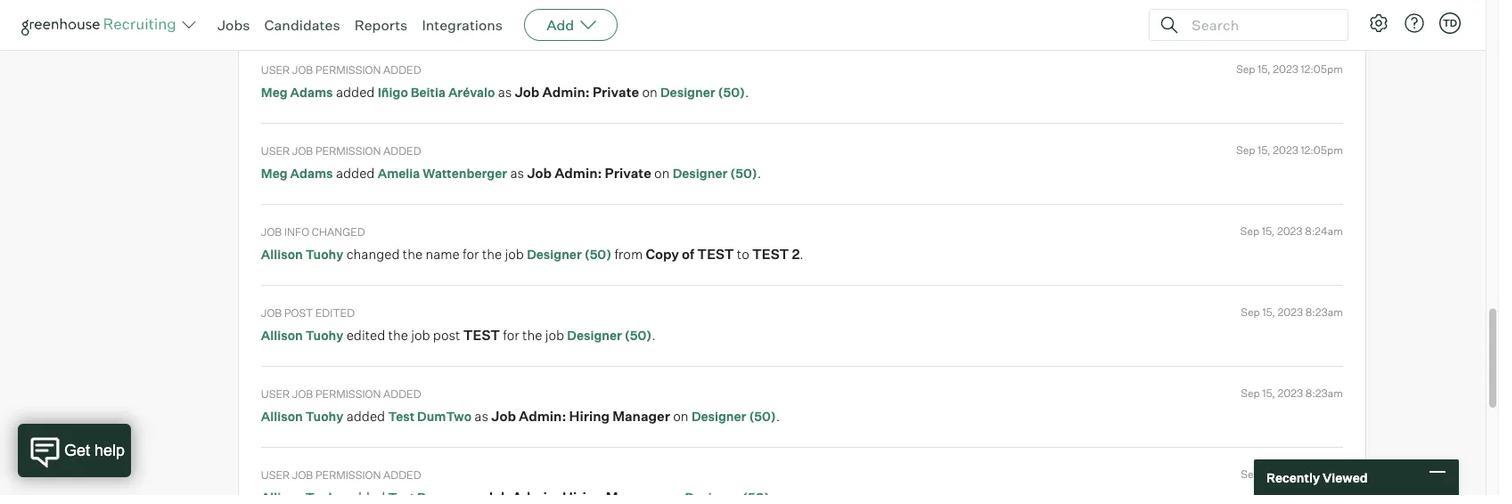 Task type: vqa. For each thing, say whether or not it's contained in the screenshot.


Task type: locate. For each thing, give the bounding box(es) containing it.
job inside the sep 15, 2023 12:05pm meg adams added iñigo beitia arévalo as job admin: private on designer (50) .
[[515, 84, 539, 100]]

15, for manager
[[1262, 387, 1275, 400]]

adams
[[290, 3, 333, 19], [290, 84, 333, 100], [290, 165, 333, 181]]

tuohy inside the sep 15, 2023 8:24am allison tuohy changed the name for the job designer (50) from copy of test to test 2 .
[[305, 247, 343, 262]]

2 tuohy from the top
[[305, 328, 343, 343]]

1 horizontal spatial for
[[503, 327, 519, 343]]

edited
[[346, 327, 385, 343]]

designer (50) link
[[617, 3, 702, 19], [660, 84, 745, 100], [673, 165, 757, 181], [527, 247, 611, 262], [567, 328, 652, 343], [691, 409, 776, 424]]

added for admin:
[[336, 84, 375, 100]]

as inside sep 15, 2023 8:23am allison tuohy added test dumtwo as job admin: hiring manager on designer (50) .
[[474, 408, 488, 424]]

added for hiring
[[346, 408, 385, 424]]

as right the wattenberger
[[510, 165, 524, 181]]

2023 for on
[[1273, 144, 1298, 157]]

jobs
[[217, 16, 250, 34]]

adams up job info changed
[[290, 165, 333, 181]]

tuohy down edited
[[305, 328, 343, 343]]

3 user from the top
[[261, 387, 290, 401]]

user
[[261, 63, 290, 76], [261, 144, 290, 157], [261, 387, 290, 401], [261, 469, 290, 482]]

0 vertical spatial 12:05pm
[[1301, 63, 1343, 76]]

2 12:05pm from the top
[[1301, 144, 1343, 157]]

meg right jobs
[[261, 3, 288, 19]]

.
[[745, 84, 749, 100], [757, 165, 761, 181], [800, 246, 804, 262], [652, 327, 656, 343], [776, 408, 780, 424]]

as right dumtwo
[[474, 408, 488, 424]]

recently
[[1266, 470, 1320, 485]]

meg inside the sep 15, 2023 12:05pm meg adams added iñigo beitia arévalo as job admin: private on designer (50) .
[[261, 84, 288, 100]]

1 12:05pm from the top
[[1301, 63, 1343, 76]]

1 tuohy from the top
[[305, 247, 343, 262]]

meg down candidates link
[[261, 84, 288, 100]]

meg
[[261, 3, 288, 19], [261, 84, 288, 100], [261, 165, 288, 181]]

1 vertical spatial 12:05pm
[[1301, 144, 1343, 157]]

3 permission from the top
[[315, 387, 381, 401]]

2023 inside the sep 15, 2023 12:05pm meg adams added iñigo beitia arévalo as job admin: private on designer (50) .
[[1273, 63, 1298, 76]]

added inside sep 15, 2023 12:05pm meg adams added amelia wattenberger as job admin: private on designer (50) .
[[336, 165, 375, 181]]

2 vertical spatial allison tuohy link
[[261, 409, 343, 424]]

1 vertical spatial private
[[593, 84, 639, 100]]

15, inside sep 15, 2023 8:23am allison tuohy added test dumtwo as job admin: hiring manager on designer (50) .
[[1262, 387, 1275, 400]]

added left amelia
[[336, 165, 375, 181]]

2 vertical spatial 8:23am
[[1305, 468, 1343, 481]]

2023 for manager
[[1278, 387, 1303, 400]]

0 vertical spatial tuohy
[[305, 247, 343, 262]]

job
[[472, 2, 496, 19], [515, 84, 539, 100], [527, 165, 552, 181], [491, 408, 516, 424]]

adams down candidates link
[[290, 84, 333, 100]]

15, inside the sep 15, 2023 8:24am allison tuohy changed the name for the job designer (50) from copy of test to test 2 .
[[1262, 225, 1275, 238]]

arévalo
[[448, 84, 495, 100]]

adams for arévalo
[[290, 84, 333, 100]]

designer inside the sep 15, 2023 12:05pm meg adams added iñigo beitia arévalo as job admin: private on designer (50) .
[[660, 84, 715, 100]]

adams left reports link
[[290, 3, 333, 19]]

0 vertical spatial 8:23am
[[1305, 306, 1343, 319]]

sep for job
[[1241, 306, 1260, 319]]

job right arévalo
[[515, 84, 539, 100]]

tuohy down job info changed
[[305, 247, 343, 262]]

12:05pm
[[1301, 63, 1343, 76], [1301, 144, 1343, 157]]

1 permission from the top
[[315, 63, 381, 76]]

3 allison tuohy link from the top
[[261, 409, 343, 424]]

designer inside sep 15, 2023 12:05pm meg adams added amelia wattenberger as job admin: private on designer (50) .
[[673, 165, 727, 181]]

private
[[549, 2, 596, 19], [593, 84, 639, 100], [605, 165, 651, 181]]

as for job admin: hiring manager
[[474, 408, 488, 424]]

added down "test"
[[383, 469, 421, 482]]

admin: inside sep 15, 2023 12:05pm meg adams added amelia wattenberger as job admin: private on designer (50) .
[[554, 165, 602, 181]]

2 vertical spatial meg
[[261, 165, 288, 181]]

. inside the sep 15, 2023 8:24am allison tuohy changed the name for the job designer (50) from copy of test to test 2 .
[[800, 246, 804, 262]]

integrations
[[422, 16, 503, 34]]

sep inside sep 15, 2023 8:23am allison tuohy added test dumtwo as job admin: hiring manager on designer (50) .
[[1241, 387, 1260, 400]]

2 allison tuohy link from the top
[[261, 328, 343, 343]]

job
[[292, 63, 313, 76], [292, 144, 313, 157], [261, 225, 282, 239], [261, 306, 282, 320], [292, 387, 313, 401], [292, 469, 313, 482]]

allison inside sep 15, 2023 8:23am allison tuohy added test dumtwo as job admin: hiring manager on designer (50) .
[[261, 409, 303, 424]]

2 permission from the top
[[315, 144, 381, 157]]

3 user job permission added from the top
[[261, 387, 421, 401]]

for
[[463, 246, 479, 262], [503, 327, 519, 343]]

1 vertical spatial for
[[503, 327, 519, 343]]

15,
[[1258, 63, 1271, 76], [1258, 144, 1271, 157], [1262, 225, 1275, 238], [1262, 306, 1275, 319], [1262, 387, 1275, 400], [1262, 468, 1275, 481]]

added inside sep 15, 2023 8:23am allison tuohy added test dumtwo as job admin: hiring manager on designer (50) .
[[346, 408, 385, 424]]

2 vertical spatial meg adams link
[[261, 165, 333, 181]]

0 horizontal spatial job
[[411, 327, 430, 343]]

2 adams from the top
[[290, 84, 333, 100]]

private inside the sep 15, 2023 12:05pm meg adams added iñigo beitia arévalo as job admin: private on designer (50) .
[[593, 84, 639, 100]]

added
[[383, 63, 421, 76], [383, 144, 421, 157], [383, 387, 421, 401], [383, 469, 421, 482]]

user for hiring
[[261, 387, 290, 401]]

the left the name
[[403, 246, 423, 262]]

job post edited
[[261, 306, 355, 320]]

sep 15, 2023 12:05pm meg adams added amelia wattenberger as job admin: private on designer (50) .
[[261, 144, 1343, 181]]

sep
[[1236, 63, 1255, 76], [1236, 144, 1255, 157], [1240, 225, 1259, 238], [1241, 306, 1260, 319], [1241, 387, 1260, 400], [1241, 468, 1260, 481]]

allison inside the sep 15, 2023 8:23am allison tuohy edited the job post test for the job designer (50) .
[[261, 328, 303, 343]]

2 horizontal spatial job
[[545, 327, 564, 343]]

added for private
[[383, 144, 421, 157]]

meg adams link
[[261, 3, 333, 19], [261, 84, 333, 100], [261, 165, 333, 181]]

3 added from the top
[[383, 387, 421, 401]]

1 allison tuohy link from the top
[[261, 247, 343, 262]]

tuohy inside sep 15, 2023 8:23am allison tuohy added test dumtwo as job admin: hiring manager on designer (50) .
[[305, 409, 343, 424]]

allison tuohy link for changed the name for the job
[[261, 247, 343, 262]]

as inside sep 15, 2023 12:05pm meg adams added amelia wattenberger as job admin: private on designer (50) .
[[510, 165, 524, 181]]

sep inside the sep 15, 2023 8:23am allison tuohy edited the job post test for the job designer (50) .
[[1241, 306, 1260, 319]]

3 meg adams link from the top
[[261, 165, 333, 181]]

test inside the sep 15, 2023 8:23am allison tuohy edited the job post test for the job designer (50) .
[[463, 327, 500, 343]]

2 meg adams link from the top
[[261, 84, 333, 100]]

12:05pm down search "text box"
[[1301, 63, 1343, 76]]

2023 inside sep 15, 2023 12:05pm meg adams added amelia wattenberger as job admin: private on designer (50) .
[[1273, 144, 1298, 157]]

2023 for (50)
[[1277, 225, 1303, 238]]

0 vertical spatial as
[[498, 84, 512, 100]]

job
[[505, 246, 524, 262], [411, 327, 430, 343], [545, 327, 564, 343]]

12:05pm up 8:24am
[[1301, 144, 1343, 157]]

job right the wattenberger
[[527, 165, 552, 181]]

user job permission added down edited
[[261, 387, 421, 401]]

2 vertical spatial tuohy
[[305, 409, 343, 424]]

sep 15, 2023 12:05pm meg adams added iñigo beitia arévalo as job admin: private on designer (50) .
[[261, 63, 1343, 100]]

designer inside sep 15, 2023 8:23am allison tuohy added test dumtwo as job admin: hiring manager on designer (50) .
[[691, 409, 746, 424]]

add
[[546, 16, 574, 34]]

amelia
[[378, 165, 420, 181]]

meg adams link down candidates link
[[261, 84, 333, 100]]

1 user from the top
[[261, 63, 290, 76]]

sep inside the sep 15, 2023 8:24am allison tuohy changed the name for the job designer (50) from copy of test to test 2 .
[[1240, 225, 1259, 238]]

job inside sep 15, 2023 8:23am allison tuohy added test dumtwo as job admin: hiring manager on designer (50) .
[[491, 408, 516, 424]]

0 horizontal spatial test
[[463, 327, 500, 343]]

added
[[336, 2, 375, 19], [336, 84, 375, 100], [336, 165, 375, 181], [346, 408, 385, 424]]

Search text field
[[1187, 12, 1331, 38]]

1 user job permission added from the top
[[261, 63, 421, 76]]

2 vertical spatial allison
[[261, 409, 303, 424]]

basil
[[378, 3, 407, 19]]

1 vertical spatial tuohy
[[305, 328, 343, 343]]

3 8:23am from the top
[[1305, 468, 1343, 481]]

added up "test"
[[383, 387, 421, 401]]

sep for manager
[[1241, 387, 1260, 400]]

copy
[[646, 246, 679, 262]]

1 vertical spatial meg adams link
[[261, 84, 333, 100]]

sep for private
[[1236, 63, 1255, 76]]

integrations link
[[422, 16, 503, 34]]

2023 inside sep 15, 2023 8:23am allison tuohy added test dumtwo as job admin: hiring manager on designer (50) .
[[1278, 387, 1303, 400]]

2 vertical spatial private
[[605, 165, 651, 181]]

viewed
[[1323, 470, 1368, 485]]

1 added from the top
[[383, 63, 421, 76]]

tuohy left "test"
[[305, 409, 343, 424]]

admin:
[[499, 2, 546, 19], [542, 84, 590, 100], [554, 165, 602, 181], [519, 408, 566, 424]]

user job permission added up iñigo
[[261, 63, 421, 76]]

sep for (50)
[[1240, 225, 1259, 238]]

0 vertical spatial meg adams link
[[261, 3, 333, 19]]

adams inside sep 15, 2023 12:05pm meg adams added amelia wattenberger as job admin: private on designer (50) .
[[290, 165, 333, 181]]

12:05pm inside sep 15, 2023 12:05pm meg adams added amelia wattenberger as job admin: private on designer (50) .
[[1301, 144, 1343, 157]]

15, for (50)
[[1262, 225, 1275, 238]]

allison for changed the name for the job
[[261, 247, 303, 262]]

added for admin:
[[383, 63, 421, 76]]

1 meg from the top
[[261, 3, 288, 19]]

meg adams link up info
[[261, 165, 333, 181]]

1 vertical spatial allison tuohy link
[[261, 328, 343, 343]]

user job permission added for admin:
[[261, 63, 421, 76]]

1 vertical spatial 8:23am
[[1305, 387, 1343, 400]]

2 user from the top
[[261, 144, 290, 157]]

test right post
[[463, 327, 500, 343]]

reports
[[354, 16, 408, 34]]

meg for as
[[261, 165, 288, 181]]

2 vertical spatial as
[[474, 408, 488, 424]]

0 vertical spatial allison
[[261, 247, 303, 262]]

0 vertical spatial for
[[463, 246, 479, 262]]

as right arévalo
[[498, 84, 512, 100]]

test left 2
[[752, 246, 789, 262]]

12:05pm inside the sep 15, 2023 12:05pm meg adams added iñigo beitia arévalo as job admin: private on designer (50) .
[[1301, 63, 1343, 76]]

permission
[[315, 63, 381, 76], [315, 144, 381, 157], [315, 387, 381, 401], [315, 469, 381, 482]]

sep 15, 2023 8:24am allison tuohy changed the name for the job designer (50) from copy of test to test 2 .
[[261, 225, 1343, 262]]

8:23am
[[1305, 306, 1343, 319], [1305, 387, 1343, 400], [1305, 468, 1343, 481]]

2 8:23am from the top
[[1305, 387, 1343, 400]]

2 user job permission added from the top
[[261, 144, 421, 157]]

job right dumtwo
[[491, 408, 516, 424]]

for right the name
[[463, 246, 479, 262]]

greenhouse recruiting image
[[21, 14, 182, 36]]

0 vertical spatial meg
[[261, 3, 288, 19]]

added inside the sep 15, 2023 12:05pm meg adams added iñigo beitia arévalo as job admin: private on designer (50) .
[[336, 84, 375, 100]]

(50) inside the sep 15, 2023 12:05pm meg adams added iñigo beitia arévalo as job admin: private on designer (50) .
[[718, 84, 745, 100]]

user job permission added up amelia
[[261, 144, 421, 157]]

as
[[498, 84, 512, 100], [510, 165, 524, 181], [474, 408, 488, 424]]

tuohy for added
[[305, 409, 343, 424]]

1 vertical spatial allison
[[261, 328, 303, 343]]

2023 inside the sep 15, 2023 8:24am allison tuohy changed the name for the job designer (50) from copy of test to test 2 .
[[1277, 225, 1303, 238]]

(50)
[[675, 3, 702, 19], [718, 84, 745, 100], [730, 165, 757, 181], [584, 247, 611, 262], [625, 328, 652, 343], [749, 409, 776, 424]]

2023 inside the sep 15, 2023 8:23am allison tuohy edited the job post test for the job designer (50) .
[[1278, 306, 1303, 319]]

1 vertical spatial as
[[510, 165, 524, 181]]

adams inside the sep 15, 2023 12:05pm meg adams added iñigo beitia arévalo as job admin: private on designer (50) .
[[290, 84, 333, 100]]

3 tuohy from the top
[[305, 409, 343, 424]]

2 vertical spatial adams
[[290, 165, 333, 181]]

allison
[[261, 247, 303, 262], [261, 328, 303, 343], [261, 409, 303, 424]]

8:23am inside the sep 15, 2023 8:23am allison tuohy edited the job post test for the job designer (50) .
[[1305, 306, 1343, 319]]

added left "test"
[[346, 408, 385, 424]]

the
[[403, 246, 423, 262], [482, 246, 502, 262], [388, 327, 408, 343], [522, 327, 542, 343]]

2
[[792, 246, 800, 262]]

1 8:23am from the top
[[1305, 306, 1343, 319]]

15, inside the sep 15, 2023 8:23am allison tuohy edited the job post test for the job designer (50) .
[[1262, 306, 1275, 319]]

user job permission added for private
[[261, 144, 421, 157]]

0 vertical spatial adams
[[290, 3, 333, 19]]

3 meg from the top
[[261, 165, 288, 181]]

user job permission added
[[261, 63, 421, 76], [261, 144, 421, 157], [261, 387, 421, 401], [261, 469, 421, 482]]

meg up info
[[261, 165, 288, 181]]

test right of on the left
[[697, 246, 734, 262]]

1 allison from the top
[[261, 247, 303, 262]]

added up amelia
[[383, 144, 421, 157]]

the right edited
[[388, 327, 408, 343]]

tuohy
[[305, 247, 343, 262], [305, 328, 343, 343], [305, 409, 343, 424]]

user job permission added down "test"
[[261, 469, 421, 482]]

15, inside sep 15, 2023 12:05pm meg adams added amelia wattenberger as job admin: private on designer (50) .
[[1258, 144, 1271, 157]]

1 vertical spatial meg
[[261, 84, 288, 100]]

name
[[425, 246, 460, 262]]

8:23am for .
[[1305, 306, 1343, 319]]

iñigo
[[378, 84, 408, 100]]

on
[[599, 2, 614, 19], [642, 84, 657, 100], [654, 165, 670, 181], [673, 408, 689, 424]]

for inside the sep 15, 2023 8:23am allison tuohy edited the job post test for the job designer (50) .
[[503, 327, 519, 343]]

1 horizontal spatial job
[[505, 246, 524, 262]]

(50) inside the sep 15, 2023 8:23am allison tuohy edited the job post test for the job designer (50) .
[[625, 328, 652, 343]]

user for admin:
[[261, 63, 290, 76]]

meg inside sep 15, 2023 12:05pm meg adams added amelia wattenberger as job admin: private on designer (50) .
[[261, 165, 288, 181]]

2 allison from the top
[[261, 328, 303, 343]]

15, inside the sep 15, 2023 12:05pm meg adams added iñigo beitia arévalo as job admin: private on designer (50) .
[[1258, 63, 1271, 76]]

safwat
[[410, 3, 452, 19]]

8:23am inside sep 15, 2023 8:23am allison tuohy added test dumtwo as job admin: hiring manager on designer (50) .
[[1305, 387, 1343, 400]]

sep inside the sep 15, 2023 12:05pm meg adams added iñigo beitia arévalo as job admin: private on designer (50) .
[[1236, 63, 1255, 76]]

for right post
[[503, 327, 519, 343]]

the right the name
[[482, 246, 502, 262]]

sep inside sep 15, 2023 12:05pm meg adams added amelia wattenberger as job admin: private on designer (50) .
[[1236, 144, 1255, 157]]

2 meg from the top
[[261, 84, 288, 100]]

0 vertical spatial allison tuohy link
[[261, 247, 343, 262]]

1 adams from the top
[[290, 3, 333, 19]]

user for private
[[261, 144, 290, 157]]

private inside sep 15, 2023 12:05pm meg adams added amelia wattenberger as job admin: private on designer (50) .
[[605, 165, 651, 181]]

added up iñigo
[[383, 63, 421, 76]]

added left iñigo
[[336, 84, 375, 100]]

designer
[[617, 3, 672, 19], [660, 84, 715, 100], [673, 165, 727, 181], [527, 247, 582, 262], [567, 328, 622, 343], [691, 409, 746, 424]]

allison inside the sep 15, 2023 8:24am allison tuohy changed the name for the job designer (50) from copy of test to test 2 .
[[261, 247, 303, 262]]

2 added from the top
[[383, 144, 421, 157]]

admin: inside sep 15, 2023 8:23am allison tuohy added test dumtwo as job admin: hiring manager on designer (50) .
[[519, 408, 566, 424]]

edited
[[315, 306, 355, 320]]

allison tuohy link
[[261, 247, 343, 262], [261, 328, 343, 343], [261, 409, 343, 424]]

1 vertical spatial adams
[[290, 84, 333, 100]]

2023
[[1273, 63, 1298, 76], [1273, 144, 1298, 157], [1277, 225, 1303, 238], [1278, 306, 1303, 319], [1278, 387, 1303, 400], [1278, 468, 1303, 481]]

tuohy inside the sep 15, 2023 8:23am allison tuohy edited the job post test for the job designer (50) .
[[305, 328, 343, 343]]

3 allison from the top
[[261, 409, 303, 424]]

sep 15, 2023 8:23am allison tuohy added test dumtwo as job admin: hiring manager on designer (50) .
[[261, 387, 1343, 424]]

post
[[284, 306, 313, 320]]

3 adams from the top
[[290, 165, 333, 181]]

15, for job
[[1262, 306, 1275, 319]]

meg for arévalo
[[261, 84, 288, 100]]

0 horizontal spatial for
[[463, 246, 479, 262]]

meg adams link right jobs
[[261, 3, 333, 19]]

designer inside the sep 15, 2023 8:24am allison tuohy changed the name for the job designer (50) from copy of test to test 2 .
[[527, 247, 582, 262]]

tuohy for changed the name for the job
[[305, 247, 343, 262]]

test
[[697, 246, 734, 262], [752, 246, 789, 262], [463, 327, 500, 343]]



Task type: describe. For each thing, give the bounding box(es) containing it.
info
[[284, 225, 309, 239]]

td
[[1443, 17, 1457, 29]]

post
[[433, 327, 460, 343]]

(50) inside sep 15, 2023 8:23am allison tuohy added test dumtwo as job admin: hiring manager on designer (50) .
[[749, 409, 776, 424]]

hiring
[[569, 408, 610, 424]]

candidates
[[264, 16, 340, 34]]

meg adams added basil safwat
[[261, 2, 452, 19]]

added left the basil
[[336, 2, 375, 19]]

designer inside the sep 15, 2023 8:23am allison tuohy edited the job post test for the job designer (50) .
[[567, 328, 622, 343]]

2 horizontal spatial test
[[752, 246, 789, 262]]

job admin: private on designer (50)
[[472, 2, 702, 19]]

. inside the sep 15, 2023 8:23am allison tuohy edited the job post test for the job designer (50) .
[[652, 327, 656, 343]]

allison for edited the job post
[[261, 328, 303, 343]]

dumtwo
[[417, 409, 472, 424]]

adams for as
[[290, 165, 333, 181]]

configure image
[[1368, 12, 1389, 34]]

allison tuohy link for edited the job post
[[261, 328, 343, 343]]

meg adams link for arévalo
[[261, 84, 333, 100]]

(50) inside 'job admin: private on designer (50)'
[[675, 3, 702, 19]]

adams inside meg adams added basil safwat
[[290, 3, 333, 19]]

. inside sep 15, 2023 8:23am allison tuohy added test dumtwo as job admin: hiring manager on designer (50) .
[[776, 408, 780, 424]]

for inside the sep 15, 2023 8:24am allison tuohy changed the name for the job designer (50) from copy of test to test 2 .
[[463, 246, 479, 262]]

job right safwat
[[472, 2, 496, 19]]

as inside the sep 15, 2023 12:05pm meg adams added iñigo beitia arévalo as job admin: private on designer (50) .
[[498, 84, 512, 100]]

1 meg adams link from the top
[[261, 3, 333, 19]]

4 user from the top
[[261, 469, 290, 482]]

sep for on
[[1236, 144, 1255, 157]]

beitia
[[411, 84, 446, 100]]

from
[[614, 246, 643, 262]]

as for job admin: private
[[510, 165, 524, 181]]

2023 for private
[[1273, 63, 1298, 76]]

12:05pm for (50)
[[1301, 63, 1343, 76]]

on inside sep 15, 2023 12:05pm meg adams added amelia wattenberger as job admin: private on designer (50) .
[[654, 165, 670, 181]]

permission for hiring
[[315, 387, 381, 401]]

(50) inside the sep 15, 2023 8:24am allison tuohy changed the name for the job designer (50) from copy of test to test 2 .
[[584, 247, 611, 262]]

2023 for job
[[1278, 306, 1303, 319]]

wattenberger
[[423, 165, 507, 181]]

test
[[388, 409, 415, 424]]

meg adams link for as
[[261, 165, 333, 181]]

1 horizontal spatial test
[[697, 246, 734, 262]]

manager
[[612, 408, 670, 424]]

on inside sep 15, 2023 8:23am allison tuohy added test dumtwo as job admin: hiring manager on designer (50) .
[[673, 408, 689, 424]]

8:24am
[[1305, 225, 1343, 238]]

(50) inside sep 15, 2023 12:05pm meg adams added amelia wattenberger as job admin: private on designer (50) .
[[730, 165, 757, 181]]

15, for on
[[1258, 144, 1271, 157]]

15, for private
[[1258, 63, 1271, 76]]

4 user job permission added from the top
[[261, 469, 421, 482]]

permission for private
[[315, 144, 381, 157]]

iñigo beitia arévalo link
[[378, 84, 495, 100]]

meg inside meg adams added basil safwat
[[261, 3, 288, 19]]

job inside the sep 15, 2023 8:24am allison tuohy changed the name for the job designer (50) from copy of test to test 2 .
[[505, 246, 524, 262]]

changed
[[312, 225, 365, 239]]

test dumtwo link
[[388, 409, 472, 424]]

recently viewed
[[1266, 470, 1368, 485]]

job info changed
[[261, 225, 365, 239]]

4 permission from the top
[[315, 469, 381, 482]]

8:23am for (50)
[[1305, 387, 1343, 400]]

12:05pm for .
[[1301, 144, 1343, 157]]

job inside sep 15, 2023 12:05pm meg adams added amelia wattenberger as job admin: private on designer (50) .
[[527, 165, 552, 181]]

changed
[[346, 246, 400, 262]]

reports link
[[354, 16, 408, 34]]

0 vertical spatial private
[[549, 2, 596, 19]]

. inside the sep 15, 2023 12:05pm meg adams added iñigo beitia arévalo as job admin: private on designer (50) .
[[745, 84, 749, 100]]

to
[[737, 246, 749, 262]]

amelia wattenberger link
[[378, 165, 507, 181]]

jobs link
[[217, 16, 250, 34]]

admin: inside the sep 15, 2023 12:05pm meg adams added iñigo beitia arévalo as job admin: private on designer (50) .
[[542, 84, 590, 100]]

td button
[[1436, 9, 1464, 37]]

add button
[[524, 9, 618, 41]]

. inside sep 15, 2023 12:05pm meg adams added amelia wattenberger as job admin: private on designer (50) .
[[757, 165, 761, 181]]

added for private
[[336, 165, 375, 181]]

on inside the sep 15, 2023 12:05pm meg adams added iñigo beitia arévalo as job admin: private on designer (50) .
[[642, 84, 657, 100]]

tuohy for edited the job post
[[305, 328, 343, 343]]

added for hiring
[[383, 387, 421, 401]]

user job permission added for hiring
[[261, 387, 421, 401]]

sep 15, 2023 8:23am
[[1241, 468, 1343, 481]]

candidates link
[[264, 16, 340, 34]]

allison for added
[[261, 409, 303, 424]]

basil safwat link
[[378, 3, 452, 19]]

td button
[[1439, 12, 1461, 34]]

4 added from the top
[[383, 469, 421, 482]]

the right post
[[522, 327, 542, 343]]

sep 15, 2023 8:23am allison tuohy edited the job post test for the job designer (50) .
[[261, 306, 1343, 343]]

designer inside 'job admin: private on designer (50)'
[[617, 3, 672, 19]]

of
[[682, 246, 694, 262]]

allison tuohy link for added
[[261, 409, 343, 424]]

permission for admin:
[[315, 63, 381, 76]]



